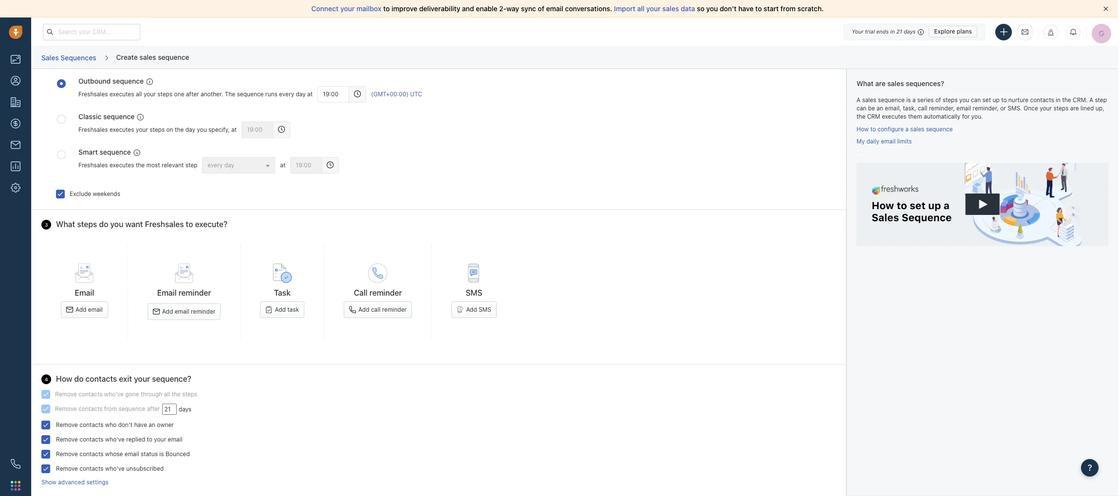 Task type: locate. For each thing, give the bounding box(es) containing it.
0 horizontal spatial in
[[891, 28, 895, 35]]

is right the status
[[159, 451, 164, 458]]

settings
[[86, 479, 109, 487]]

contacts down remove contacts who don't have an owner
[[80, 437, 104, 444]]

None text field
[[242, 122, 273, 138], [162, 404, 177, 416], [242, 122, 273, 138], [162, 404, 177, 416]]

sales down them
[[911, 125, 925, 133]]

email up add email reminder 'button'
[[157, 289, 177, 298]]

0 horizontal spatial can
[[857, 105, 867, 112]]

1 reminder, from the left
[[929, 105, 955, 112]]

1 vertical spatial are
[[1071, 105, 1080, 112]]

1 vertical spatial is
[[159, 451, 164, 458]]

0 horizontal spatial call
[[371, 307, 381, 314]]

reminder down the email reminder
[[191, 308, 216, 316]]

freshsales for classic
[[78, 126, 108, 134]]

add inside 'button'
[[162, 308, 173, 316]]

1 email from the left
[[75, 289, 94, 298]]

0 horizontal spatial day
[[185, 126, 195, 134]]

way
[[507, 4, 519, 13]]

email for email
[[75, 289, 94, 298]]

1 vertical spatial after
[[147, 406, 160, 413]]

an inside a sales sequence is a series of steps you can set up to nurture contacts in the crm. a step can be an email, task, call reminder, email reminder, or sms. once your steps are lined up, the crm executes them automatically for you.
[[877, 105, 884, 112]]

days right 21
[[904, 28, 916, 35]]

every down specify,
[[208, 162, 223, 169]]

exit
[[119, 375, 132, 384]]

0 horizontal spatial email
[[75, 289, 94, 298]]

import
[[614, 4, 636, 13]]

do right 4
[[74, 375, 84, 384]]

steps down sequence?
[[182, 391, 197, 398]]

email for email reminder
[[157, 289, 177, 298]]

after
[[186, 91, 199, 98], [147, 406, 160, 413]]

add email
[[76, 307, 103, 314]]

email inside 'button'
[[175, 308, 189, 316]]

call down call reminder
[[371, 307, 381, 314]]

0 vertical spatial can
[[971, 96, 981, 104]]

2 reminder, from the left
[[973, 105, 999, 112]]

0 horizontal spatial from
[[104, 406, 117, 413]]

executes down email, on the top right of the page
[[882, 113, 907, 120]]

what steps do you want freshsales to execute?
[[56, 220, 228, 229]]

to left execute?
[[186, 220, 193, 229]]

what for what are sales sequences?
[[857, 79, 874, 88]]

reminder inside 'button'
[[191, 308, 216, 316]]

sales inside a sales sequence is a series of steps you can set up to nurture contacts in the crm. a step can be an email, task, call reminder, email reminder, or sms. once your steps are lined up, the crm executes them automatically for you.
[[863, 96, 877, 104]]

0 vertical spatial call
[[918, 105, 928, 112]]

reminder, up the automatically
[[929, 105, 955, 112]]

0 vertical spatial an
[[877, 105, 884, 112]]

a up task,
[[913, 96, 916, 104]]

contacts for remove contacts who've gone through all the steps
[[79, 391, 103, 398]]

to right up
[[1002, 96, 1007, 104]]

0 horizontal spatial at
[[231, 126, 237, 134]]

sms
[[466, 289, 483, 298], [479, 307, 491, 314]]

1 vertical spatial what
[[56, 220, 75, 229]]

email up 'add email' button
[[75, 289, 94, 298]]

0 vertical spatial at
[[307, 91, 313, 98]]

show advanced settings link
[[41, 479, 109, 487]]

freshsales for smart
[[78, 162, 108, 169]]

2-
[[499, 4, 507, 13]]

1 horizontal spatial of
[[936, 96, 942, 104]]

1 horizontal spatial an
[[877, 105, 884, 112]]

how for how do contacts exit your sequence?
[[56, 375, 72, 384]]

1 vertical spatial how
[[56, 375, 72, 384]]

executes for classic sequence
[[110, 126, 134, 134]]

(gmt+00:00) utc link
[[371, 90, 422, 99]]

sequence left <span class=" ">sales reps can use this for weekly check-ins with leads and to run renewal campaigns e.g. renewing a contract</span> icon
[[103, 112, 135, 121]]

2 vertical spatial who've
[[105, 466, 125, 473]]

steps down exclude
[[77, 220, 97, 229]]

1 horizontal spatial step
[[1095, 96, 1107, 104]]

who've for unsubscribed
[[105, 466, 125, 473]]

how right 4
[[56, 375, 72, 384]]

0 vertical spatial a
[[913, 96, 916, 104]]

deliverability
[[419, 4, 461, 13]]

2 horizontal spatial day
[[296, 91, 306, 98]]

day inside "button"
[[224, 162, 234, 169]]

another.
[[201, 91, 223, 98]]

1 vertical spatial have
[[134, 422, 147, 429]]

0 horizontal spatial all
[[136, 91, 142, 98]]

start
[[764, 4, 779, 13]]

phone image
[[11, 460, 20, 470]]

0 horizontal spatial a
[[906, 125, 909, 133]]

0 horizontal spatial reminder,
[[929, 105, 955, 112]]

are
[[876, 79, 886, 88], [1071, 105, 1080, 112]]

you
[[707, 4, 718, 13], [960, 96, 970, 104], [197, 126, 207, 134], [110, 220, 123, 229]]

from
[[781, 4, 796, 13], [104, 406, 117, 413]]

1 horizontal spatial what
[[857, 79, 874, 88]]

at right specify,
[[231, 126, 237, 134]]

after down "through"
[[147, 406, 160, 413]]

2 vertical spatial at
[[280, 162, 286, 169]]

2 vertical spatial day
[[224, 162, 234, 169]]

1 horizontal spatial a
[[1090, 96, 1094, 104]]

sequence up email, on the top right of the page
[[878, 96, 905, 104]]

0 vertical spatial do
[[99, 220, 108, 229]]

1 horizontal spatial in
[[1056, 96, 1061, 104]]

email
[[75, 289, 94, 298], [157, 289, 177, 298]]

0 vertical spatial who've
[[104, 391, 124, 398]]

remove for remove contacts who've unsubscribed
[[56, 466, 78, 473]]

sequence right the the
[[237, 91, 264, 98]]

1 horizontal spatial every
[[279, 91, 294, 98]]

day right "on"
[[185, 126, 195, 134]]

trial
[[865, 28, 875, 35]]

are down crm.
[[1071, 105, 1080, 112]]

remove
[[55, 391, 77, 398], [55, 406, 77, 413], [56, 422, 78, 429], [56, 437, 78, 444], [56, 451, 78, 458], [56, 466, 78, 473]]

1 horizontal spatial reminder,
[[973, 105, 999, 112]]

a up 'lined'
[[1090, 96, 1094, 104]]

what are sales sequences?
[[857, 79, 945, 88]]

0 vertical spatial what
[[857, 79, 874, 88]]

who've for replied
[[105, 437, 125, 444]]

sms inside button
[[479, 307, 491, 314]]

the left the crm
[[857, 113, 866, 120]]

email,
[[885, 105, 902, 112]]

0 vertical spatial after
[[186, 91, 199, 98]]

a inside a sales sequence is a series of steps you can set up to nurture contacts in the crm. a step can be an email, task, call reminder, email reminder, or sms. once your steps are lined up, the crm executes them automatically for you.
[[913, 96, 916, 104]]

remove for remove contacts from sequence after
[[55, 406, 77, 413]]

are up email, on the top right of the page
[[876, 79, 886, 88]]

remove for remove contacts who've replied to your email
[[56, 437, 78, 444]]

to right mailbox
[[383, 4, 390, 13]]

0 horizontal spatial what
[[56, 220, 75, 229]]

add for task
[[275, 307, 286, 314]]

0 vertical spatial step
[[1095, 96, 1107, 104]]

add task
[[275, 307, 299, 314]]

explore plans link
[[929, 26, 978, 38]]

of
[[538, 4, 545, 13], [936, 96, 942, 104]]

1 horizontal spatial a
[[913, 96, 916, 104]]

is
[[907, 96, 911, 104], [159, 451, 164, 458]]

1 vertical spatial day
[[185, 126, 195, 134]]

an
[[877, 105, 884, 112], [149, 422, 155, 429]]

show advanced settings
[[41, 479, 109, 487]]

email inside a sales sequence is a series of steps you can set up to nurture contacts in the crm. a step can be an email, task, call reminder, email reminder, or sms. once your steps are lined up, the crm executes them automatically for you.
[[957, 105, 972, 112]]

sequence left <span class=" ">sales reps can use this for prospecting and account-based selling e.g. following up with event attendees</span> image
[[100, 148, 131, 156]]

be
[[869, 105, 876, 112]]

have right don't
[[134, 422, 147, 429]]

executes down <span class=" ">sales reps can use this for prospecting and account-based selling e.g. following up with event attendees</span> image
[[110, 162, 134, 169]]

1 horizontal spatial day
[[224, 162, 234, 169]]

executes
[[110, 91, 134, 98], [882, 113, 907, 120], [110, 126, 134, 134], [110, 162, 134, 169]]

limits
[[898, 138, 912, 145]]

connect your mailbox link
[[312, 4, 383, 13]]

0 horizontal spatial of
[[538, 4, 545, 13]]

freshsales down classic
[[78, 126, 108, 134]]

freshsales
[[78, 91, 108, 98], [78, 126, 108, 134], [78, 162, 108, 169], [145, 220, 184, 229]]

2 horizontal spatial all
[[637, 4, 645, 13]]

1 vertical spatial in
[[1056, 96, 1061, 104]]

1 horizontal spatial days
[[904, 28, 916, 35]]

can left set on the right top
[[971, 96, 981, 104]]

your left mailbox
[[341, 4, 355, 13]]

so
[[697, 4, 705, 13]]

remove for remove contacts who've gone through all the steps
[[55, 391, 77, 398]]

to
[[383, 4, 390, 13], [756, 4, 762, 13], [1002, 96, 1007, 104], [871, 125, 876, 133], [186, 220, 193, 229], [147, 437, 152, 444]]

<span class=" ">sales reps can use this for traditional drip campaigns e.g. reengaging with cold prospects</span> image
[[146, 78, 153, 85]]

connect
[[312, 4, 339, 13]]

0 vertical spatial how
[[857, 125, 869, 133]]

every right runs
[[279, 91, 294, 98]]

steps up the automatically
[[943, 96, 958, 104]]

freshworks switcher image
[[11, 482, 20, 492]]

is up task,
[[907, 96, 911, 104]]

0 horizontal spatial how
[[56, 375, 72, 384]]

the
[[1063, 96, 1072, 104], [857, 113, 866, 120], [175, 126, 184, 134], [136, 162, 145, 169], [172, 391, 181, 398]]

reminder, down set on the right top
[[973, 105, 999, 112]]

sequence
[[158, 53, 189, 61], [112, 77, 144, 85], [237, 91, 264, 98], [878, 96, 905, 104], [103, 112, 135, 121], [927, 125, 953, 133], [100, 148, 131, 156], [119, 406, 145, 413]]

step up the up,
[[1095, 96, 1107, 104]]

day down specify,
[[224, 162, 234, 169]]

who've
[[104, 391, 124, 398], [105, 437, 125, 444], [105, 466, 125, 473]]

from right the start
[[781, 4, 796, 13]]

executes down classic sequence
[[110, 126, 134, 134]]

1 horizontal spatial all
[[164, 391, 170, 398]]

contacts up once
[[1031, 96, 1055, 104]]

1 vertical spatial who've
[[105, 437, 125, 444]]

1 vertical spatial step
[[185, 162, 198, 169]]

sequence inside a sales sequence is a series of steps you can set up to nurture contacts in the crm. a step can be an email, task, call reminder, email reminder, or sms. once your steps are lined up, the crm executes them automatically for you.
[[878, 96, 905, 104]]

0 horizontal spatial a
[[857, 96, 861, 104]]

in
[[891, 28, 895, 35], [1056, 96, 1061, 104]]

days down sequence?
[[179, 406, 192, 414]]

0 horizontal spatial have
[[134, 422, 147, 429]]

1 horizontal spatial is
[[907, 96, 911, 104]]

my daily email limits link
[[857, 138, 912, 145]]

day
[[296, 91, 306, 98], [185, 126, 195, 134], [224, 162, 234, 169]]

in left 21
[[891, 28, 895, 35]]

1 vertical spatial at
[[231, 126, 237, 134]]

add for email reminder
[[162, 308, 173, 316]]

at right runs
[[307, 91, 313, 98]]

1 vertical spatial can
[[857, 105, 867, 112]]

1 vertical spatial every
[[208, 162, 223, 169]]

4
[[45, 377, 48, 383]]

your down <span class=" ">sales reps can use this for traditional drip campaigns e.g. reengaging with cold prospects</span> icon
[[144, 91, 156, 98]]

your trial ends in 21 days
[[852, 28, 916, 35]]

freshsales for outbound
[[78, 91, 108, 98]]

0 horizontal spatial every
[[208, 162, 223, 169]]

contacts left whose
[[80, 451, 104, 458]]

can
[[971, 96, 981, 104], [857, 105, 867, 112]]

1 vertical spatial do
[[74, 375, 84, 384]]

1 horizontal spatial at
[[280, 162, 286, 169]]

1 vertical spatial sms
[[479, 307, 491, 314]]

1 horizontal spatial have
[[739, 4, 754, 13]]

to up daily on the top of page
[[871, 125, 876, 133]]

0 horizontal spatial do
[[74, 375, 84, 384]]

freshsales down smart
[[78, 162, 108, 169]]

<span class=" ">sales reps can use this for prospecting and account-based selling e.g. following up with event attendees</span> image
[[133, 149, 140, 156]]

1 horizontal spatial email
[[157, 289, 177, 298]]

2 horizontal spatial at
[[307, 91, 313, 98]]

conversations.
[[565, 4, 613, 13]]

in inside a sales sequence is a series of steps you can set up to nurture contacts in the crm. a step can be an email, task, call reminder, email reminder, or sms. once your steps are lined up, the crm executes them automatically for you.
[[1056, 96, 1061, 104]]

add task button
[[260, 302, 305, 319]]

0 vertical spatial every
[[279, 91, 294, 98]]

the right "on"
[[175, 126, 184, 134]]

contacts for remove contacts from sequence after
[[79, 406, 103, 413]]

bounced
[[166, 451, 190, 458]]

automatically
[[924, 113, 961, 120]]

1 horizontal spatial call
[[918, 105, 928, 112]]

0 vertical spatial in
[[891, 28, 895, 35]]

call inside a sales sequence is a series of steps you can set up to nurture contacts in the crm. a step can be an email, task, call reminder, email reminder, or sms. once your steps are lined up, the crm executes them automatically for you.
[[918, 105, 928, 112]]

0 vertical spatial sms
[[466, 289, 483, 298]]

contacts left who at the bottom of page
[[80, 422, 104, 429]]

executes down outbound sequence
[[110, 91, 134, 98]]

2 email from the left
[[157, 289, 177, 298]]

sequence?
[[152, 375, 191, 384]]

sequence up "one"
[[158, 53, 189, 61]]

to inside a sales sequence is a series of steps you can set up to nurture contacts in the crm. a step can be an email, task, call reminder, email reminder, or sms. once your steps are lined up, the crm executes them automatically for you.
[[1002, 96, 1007, 104]]

a up my
[[857, 96, 861, 104]]

1 horizontal spatial are
[[1071, 105, 1080, 112]]

how
[[857, 125, 869, 133], [56, 375, 72, 384]]

call inside button
[[371, 307, 381, 314]]

contacts up remove contacts from sequence after
[[79, 391, 103, 398]]

contacts up the settings
[[80, 466, 104, 473]]

who've down remove contacts who don't have an owner
[[105, 437, 125, 444]]

all
[[637, 4, 645, 13], [136, 91, 142, 98], [164, 391, 170, 398]]

reminder
[[179, 289, 211, 298], [370, 289, 402, 298], [382, 307, 407, 314], [191, 308, 216, 316]]

step right relevant
[[185, 162, 198, 169]]

of right sync
[[538, 4, 545, 13]]

call down the series
[[918, 105, 928, 112]]

what up be on the right top
[[857, 79, 874, 88]]

a up limits
[[906, 125, 909, 133]]

scratch.
[[798, 4, 824, 13]]

a
[[857, 96, 861, 104], [1090, 96, 1094, 104]]

1 vertical spatial days
[[179, 406, 192, 414]]

task,
[[903, 105, 917, 112]]

your right exit
[[134, 375, 150, 384]]

1 vertical spatial call
[[371, 307, 381, 314]]

can left be on the right top
[[857, 105, 867, 112]]

do left the want
[[99, 220, 108, 229]]

you left the want
[[110, 220, 123, 229]]

your right once
[[1040, 105, 1052, 112]]

email
[[546, 4, 564, 13], [957, 105, 972, 112], [882, 138, 896, 145], [88, 307, 103, 314], [175, 308, 189, 316], [168, 437, 182, 444], [125, 451, 139, 458]]

at
[[307, 91, 313, 98], [231, 126, 237, 134], [280, 162, 286, 169]]

reminder down call reminder
[[382, 307, 407, 314]]

an right be on the right top
[[877, 105, 884, 112]]

0 horizontal spatial an
[[149, 422, 155, 429]]

every day button
[[202, 157, 275, 174]]

in left crm.
[[1056, 96, 1061, 104]]

add for call reminder
[[359, 307, 370, 314]]

None text field
[[318, 86, 349, 103], [291, 157, 322, 174], [318, 86, 349, 103], [291, 157, 322, 174]]

classic
[[78, 112, 102, 121]]

0 horizontal spatial are
[[876, 79, 886, 88]]

day right runs
[[296, 91, 306, 98]]

0 horizontal spatial after
[[147, 406, 160, 413]]

0 vertical spatial have
[[739, 4, 754, 13]]

your right import
[[647, 4, 661, 13]]

0 horizontal spatial days
[[179, 406, 192, 414]]

21
[[897, 28, 903, 35]]

0 vertical spatial is
[[907, 96, 911, 104]]

1 horizontal spatial how
[[857, 125, 869, 133]]

who've up remove contacts from sequence after
[[104, 391, 124, 398]]

classic sequence
[[78, 112, 135, 121]]

1 vertical spatial of
[[936, 96, 942, 104]]

phone element
[[6, 455, 25, 475]]

smart
[[78, 148, 98, 156]]

what right 3
[[56, 220, 75, 229]]

sales up be on the right top
[[863, 96, 877, 104]]

contacts up remove contacts who don't have an owner
[[79, 406, 103, 413]]

how up my
[[857, 125, 869, 133]]

1 horizontal spatial from
[[781, 4, 796, 13]]

import all your sales data link
[[614, 4, 697, 13]]

replied
[[126, 437, 145, 444]]

you up for
[[960, 96, 970, 104]]

is inside a sales sequence is a series of steps you can set up to nurture contacts in the crm. a step can be an email, task, call reminder, email reminder, or sms. once your steps are lined up, the crm executes them automatically for you.
[[907, 96, 911, 104]]

all right "through"
[[164, 391, 170, 398]]

of right the series
[[936, 96, 942, 104]]



Task type: vqa. For each thing, say whether or not it's contained in the screenshot.
template to the right
no



Task type: describe. For each thing, give the bounding box(es) containing it.
step inside a sales sequence is a series of steps you can set up to nurture contacts in the crm. a step can be an email, task, call reminder, email reminder, or sms. once your steps are lined up, the crm executes them automatically for you.
[[1095, 96, 1107, 104]]

freshsales right the want
[[145, 220, 184, 229]]

advanced
[[58, 479, 85, 487]]

reminder up "add call reminder"
[[370, 289, 402, 298]]

every inside "button"
[[208, 162, 223, 169]]

contacts for remove contacts whose email status is bounced
[[80, 451, 104, 458]]

my daily email limits
[[857, 138, 912, 145]]

0 vertical spatial from
[[781, 4, 796, 13]]

add call reminder
[[359, 307, 407, 314]]

explore plans
[[935, 28, 972, 35]]

steps left "on"
[[150, 126, 165, 134]]

up,
[[1096, 105, 1105, 112]]

on
[[166, 126, 173, 134]]

you.
[[972, 113, 984, 120]]

1 horizontal spatial can
[[971, 96, 981, 104]]

weekends
[[93, 190, 120, 198]]

most
[[146, 162, 160, 169]]

the left crm.
[[1063, 96, 1072, 104]]

don't
[[118, 422, 133, 429]]

add email reminder button
[[148, 304, 221, 321]]

executes for smart sequence
[[110, 162, 134, 169]]

contacts for remove contacts who've unsubscribed
[[80, 466, 104, 473]]

how to configure a sales sequence link
[[857, 125, 953, 133]]

crm.
[[1073, 96, 1088, 104]]

improve
[[392, 4, 418, 13]]

outbound sequence
[[78, 77, 144, 85]]

specify,
[[209, 126, 230, 134]]

up
[[993, 96, 1000, 104]]

are inside a sales sequence is a series of steps you can set up to nurture contacts in the crm. a step can be an email, task, call reminder, email reminder, or sms. once your steps are lined up, the crm executes them automatically for you.
[[1071, 105, 1080, 112]]

Search your CRM... text field
[[43, 24, 140, 40]]

freshsales executes the most relevant step
[[78, 162, 198, 169]]

want
[[125, 220, 143, 229]]

create sales sequence
[[116, 53, 189, 61]]

freshsales executes your steps on the day you specify, at
[[78, 126, 237, 134]]

1 horizontal spatial after
[[186, 91, 199, 98]]

what for what steps do you want freshsales to execute?
[[56, 220, 75, 229]]

add sms
[[466, 307, 491, 314]]

1 horizontal spatial do
[[99, 220, 108, 229]]

contacts for remove contacts who don't have an owner
[[80, 422, 104, 429]]

how do contacts exit your sequence?
[[56, 375, 191, 384]]

how for how to configure a sales sequence
[[857, 125, 869, 133]]

sequence left <span class=" ">sales reps can use this for traditional drip campaigns e.g. reengaging with cold prospects</span> icon
[[112, 77, 144, 85]]

3
[[45, 222, 48, 228]]

reminder inside button
[[382, 307, 407, 314]]

who
[[105, 422, 117, 429]]

create
[[116, 53, 138, 61]]

sequences?
[[906, 79, 945, 88]]

1 a from the left
[[857, 96, 861, 104]]

you left specify,
[[197, 126, 207, 134]]

to right replied
[[147, 437, 152, 444]]

unsubscribed
[[126, 466, 164, 473]]

add for email
[[76, 307, 86, 314]]

relevant
[[162, 162, 184, 169]]

once
[[1024, 105, 1039, 112]]

1 vertical spatial from
[[104, 406, 117, 413]]

email inside button
[[88, 307, 103, 314]]

0 vertical spatial day
[[296, 91, 306, 98]]

configure
[[878, 125, 904, 133]]

sms.
[[1008, 105, 1022, 112]]

them
[[909, 113, 923, 120]]

0 vertical spatial are
[[876, 79, 886, 88]]

add sms button
[[452, 302, 497, 319]]

or
[[1001, 105, 1007, 112]]

you right the so
[[707, 4, 718, 13]]

steps left "one"
[[158, 91, 173, 98]]

executes inside a sales sequence is a series of steps you can set up to nurture contacts in the crm. a step can be an email, task, call reminder, email reminder, or sms. once your steps are lined up, the crm executes them automatically for you.
[[882, 113, 907, 120]]

sequence down the gone
[[119, 406, 145, 413]]

connect your mailbox to improve deliverability and enable 2-way sync of email conversations. import all your sales data so you don't have to start from scratch.
[[312, 4, 824, 13]]

sales
[[41, 53, 59, 62]]

your down owner
[[154, 437, 166, 444]]

close image
[[1104, 6, 1109, 11]]

exclude weekends
[[70, 190, 120, 198]]

series
[[918, 96, 934, 104]]

show
[[41, 479, 56, 487]]

remove contacts who don't have an owner
[[56, 422, 174, 429]]

0 vertical spatial all
[[637, 4, 645, 13]]

remove contacts who've unsubscribed
[[56, 466, 164, 473]]

sequences
[[61, 53, 96, 62]]

exclude
[[70, 190, 91, 198]]

the left most
[[136, 162, 145, 169]]

2 vertical spatial all
[[164, 391, 170, 398]]

data
[[681, 4, 695, 13]]

don't
[[720, 4, 737, 13]]

add email button
[[61, 302, 108, 319]]

executes for outbound sequence
[[110, 91, 134, 98]]

explore
[[935, 28, 956, 35]]

remove for remove contacts whose email status is bounced
[[56, 451, 78, 458]]

email reminder
[[157, 289, 211, 298]]

steps left 'lined'
[[1054, 105, 1069, 112]]

1 vertical spatial a
[[906, 125, 909, 133]]

freshsales executes all your steps one after another. the sequence runs every day at
[[78, 91, 313, 98]]

task
[[288, 307, 299, 314]]

sync
[[521, 4, 536, 13]]

you inside a sales sequence is a series of steps you can set up to nurture contacts in the crm. a step can be an email, task, call reminder, email reminder, or sms. once your steps are lined up, the crm executes them automatically for you.
[[960, 96, 970, 104]]

0 vertical spatial days
[[904, 28, 916, 35]]

of inside a sales sequence is a series of steps you can set up to nurture contacts in the crm. a step can be an email, task, call reminder, email reminder, or sms. once your steps are lined up, the crm executes them automatically for you.
[[936, 96, 942, 104]]

remove for remove contacts who don't have an owner
[[56, 422, 78, 429]]

call
[[354, 289, 368, 298]]

0 horizontal spatial step
[[185, 162, 198, 169]]

runs
[[265, 91, 278, 98]]

owner
[[157, 422, 174, 429]]

your
[[852, 28, 864, 35]]

sales left data
[[663, 4, 679, 13]]

your inside a sales sequence is a series of steps you can set up to nurture contacts in the crm. a step can be an email, task, call reminder, email reminder, or sms. once your steps are lined up, the crm executes them automatically for you.
[[1040, 105, 1052, 112]]

1 vertical spatial an
[[149, 422, 155, 429]]

gone
[[125, 391, 139, 398]]

the down sequence?
[[172, 391, 181, 398]]

crm
[[868, 113, 881, 120]]

sales sequences
[[41, 53, 96, 62]]

add for sms
[[466, 307, 477, 314]]

sequence down the automatically
[[927, 125, 953, 133]]

execute?
[[195, 220, 228, 229]]

every day
[[208, 162, 234, 169]]

<span class=" ">sales reps can use this for weekly check-ins with leads and to run renewal campaigns e.g. renewing a contract</span> image
[[137, 114, 144, 121]]

0 vertical spatial of
[[538, 4, 545, 13]]

add email reminder
[[162, 308, 216, 316]]

0 horizontal spatial is
[[159, 451, 164, 458]]

reminder up add email reminder
[[179, 289, 211, 298]]

task
[[274, 289, 291, 298]]

set
[[983, 96, 992, 104]]

1 vertical spatial all
[[136, 91, 142, 98]]

whose
[[105, 451, 123, 458]]

remove contacts from sequence after
[[55, 406, 160, 413]]

add call reminder button
[[344, 302, 412, 319]]

your down <span class=" ">sales reps can use this for weekly check-ins with leads and to run renewal campaigns e.g. renewing a contract</span> icon
[[136, 126, 148, 134]]

who've for gone
[[104, 391, 124, 398]]

remove contacts who've replied to your email
[[56, 437, 182, 444]]

sales right the "create"
[[140, 53, 156, 61]]

to left the start
[[756, 4, 762, 13]]

nurture
[[1009, 96, 1029, 104]]

ends
[[877, 28, 889, 35]]

my
[[857, 138, 865, 145]]

sales up email, on the top right of the page
[[888, 79, 904, 88]]

sales sequences link
[[41, 50, 97, 65]]

2 a from the left
[[1090, 96, 1094, 104]]

remove contacts who've gone through all the steps
[[55, 391, 197, 398]]

email image
[[1022, 28, 1029, 36]]

(gmt+00:00)
[[371, 91, 409, 98]]

contacts left exit
[[85, 375, 117, 384]]

outbound
[[78, 77, 111, 85]]

contacts inside a sales sequence is a series of steps you can set up to nurture contacts in the crm. a step can be an email, task, call reminder, email reminder, or sms. once your steps are lined up, the crm executes them automatically for you.
[[1031, 96, 1055, 104]]

contacts for remove contacts who've replied to your email
[[80, 437, 104, 444]]

and
[[462, 4, 474, 13]]

how to configure a sales sequence
[[857, 125, 953, 133]]

status
[[141, 451, 158, 458]]

plans
[[957, 28, 972, 35]]



